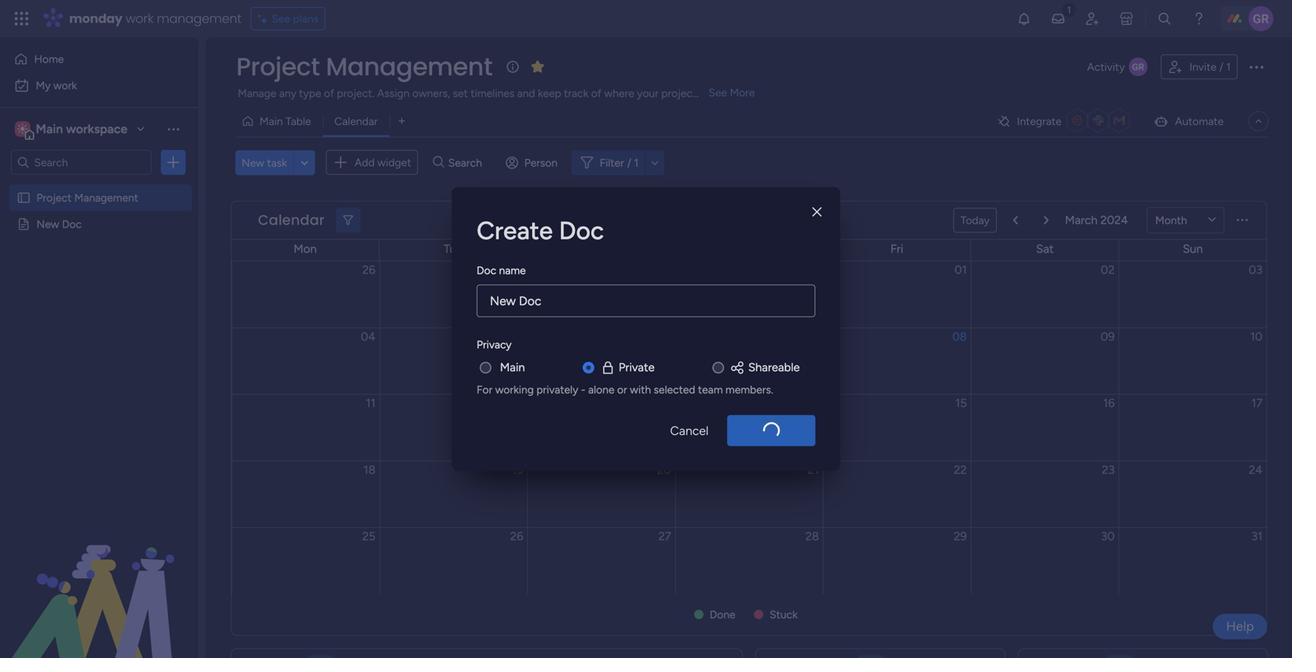 Task type: vqa. For each thing, say whether or not it's contained in the screenshot.
Days
no



Task type: describe. For each thing, give the bounding box(es) containing it.
invite
[[1190, 60, 1217, 73]]

home link
[[9, 47, 189, 71]]

Project Management field
[[232, 49, 496, 84]]

private
[[619, 360, 655, 374]]

create doc heading
[[477, 212, 816, 249]]

done
[[710, 608, 736, 621]]

calendar for calendar button
[[334, 115, 378, 128]]

lottie animation image
[[0, 501, 198, 658]]

2 of from the left
[[591, 87, 602, 100]]

shareable button
[[730, 359, 800, 376]]

Calendar field
[[254, 210, 329, 230]]

mon
[[294, 242, 317, 256]]

activity button
[[1081, 54, 1155, 79]]

members.
[[726, 383, 773, 396]]

manage
[[238, 87, 276, 100]]

person
[[524, 156, 558, 169]]

add widget button
[[326, 150, 418, 175]]

1 horizontal spatial doc
[[477, 264, 496, 277]]

alone
[[588, 383, 615, 396]]

cancel
[[670, 423, 709, 438]]

shareable
[[748, 360, 800, 374]]

track
[[564, 87, 589, 100]]

filter / 1
[[600, 156, 639, 169]]

fri
[[891, 242, 904, 256]]

new for new doc
[[37, 218, 59, 231]]

arrow down image
[[646, 153, 664, 172]]

main workspace button
[[11, 116, 152, 142]]

automate button
[[1147, 109, 1230, 134]]

plans
[[293, 12, 319, 25]]

main inside privacy "element"
[[500, 360, 525, 374]]

invite / 1
[[1190, 60, 1231, 73]]

see for see plans
[[272, 12, 290, 25]]

help image
[[1191, 11, 1207, 26]]

privacy
[[477, 338, 512, 351]]

monday marketplace image
[[1119, 11, 1135, 26]]

1 image
[[1062, 1, 1076, 18]]

tue
[[444, 242, 463, 256]]

today
[[961, 214, 990, 227]]

today button
[[954, 208, 997, 233]]

home
[[34, 52, 64, 66]]

task
[[267, 156, 287, 169]]

set
[[453, 87, 468, 100]]

integrate button
[[991, 105, 1141, 138]]

sun
[[1183, 242, 1203, 256]]

calendar for calendar field
[[258, 210, 325, 230]]

where
[[604, 87, 634, 100]]

project.
[[337, 87, 375, 100]]

new task
[[242, 156, 287, 169]]

doc name
[[477, 264, 526, 277]]

management
[[157, 10, 241, 27]]

close image
[[812, 206, 822, 218]]

more
[[730, 86, 755, 99]]

person button
[[500, 150, 567, 175]]

angle down image
[[301, 157, 308, 168]]

march
[[1065, 213, 1098, 227]]

2024
[[1101, 213, 1128, 227]]

my work link
[[9, 73, 189, 98]]

home option
[[9, 47, 189, 71]]

or
[[617, 383, 627, 396]]

filter
[[600, 156, 624, 169]]

see plans
[[272, 12, 319, 25]]

show board description image
[[503, 59, 522, 75]]

cancel button
[[658, 415, 721, 446]]

selected
[[654, 383, 695, 396]]

workspace selection element
[[15, 120, 130, 140]]

with
[[630, 383, 651, 396]]

v2 search image
[[433, 154, 444, 171]]

work for monday
[[126, 10, 154, 27]]

privacy element
[[477, 359, 816, 397]]

1 vertical spatial project management
[[37, 191, 138, 204]]

public board image for project management
[[16, 190, 31, 205]]

and
[[517, 87, 535, 100]]

see more link
[[707, 85, 757, 100]]

help
[[1226, 619, 1254, 635]]

integrate
[[1017, 115, 1062, 128]]

widget
[[377, 156, 411, 169]]

timelines
[[471, 87, 515, 100]]

1 horizontal spatial management
[[326, 49, 493, 84]]

1 list arrow image from the left
[[1013, 215, 1018, 225]]

for working privately - alone or with selected team members.
[[477, 383, 773, 396]]

main for main workspace
[[36, 122, 63, 136]]

work for my
[[53, 79, 77, 92]]

public board image for new doc
[[16, 217, 31, 232]]

see more
[[709, 86, 755, 99]]

add view image
[[399, 116, 405, 127]]



Task type: locate. For each thing, give the bounding box(es) containing it.
calendar down project.
[[334, 115, 378, 128]]

alert
[[740, 418, 803, 443]]

/ right invite
[[1220, 60, 1224, 73]]

keep
[[538, 87, 561, 100]]

collapse board header image
[[1253, 115, 1265, 127]]

work inside option
[[53, 79, 77, 92]]

create doc
[[477, 215, 604, 245]]

owners,
[[412, 87, 450, 100]]

add widget
[[355, 156, 411, 169]]

0 horizontal spatial project
[[37, 191, 72, 204]]

1 vertical spatial public board image
[[16, 217, 31, 232]]

2 horizontal spatial main
[[500, 360, 525, 374]]

0 vertical spatial 1
[[1226, 60, 1231, 73]]

0 vertical spatial project
[[236, 49, 320, 84]]

calendar inside calendar field
[[258, 210, 325, 230]]

0 vertical spatial new
[[242, 156, 264, 169]]

1 left "arrow down" icon
[[634, 156, 639, 169]]

2 public board image from the top
[[16, 217, 31, 232]]

month
[[1156, 214, 1187, 227]]

0 vertical spatial management
[[326, 49, 493, 84]]

see left more
[[709, 86, 727, 99]]

see left plans
[[272, 12, 290, 25]]

remove from favorites image
[[530, 59, 545, 74]]

1 vertical spatial 1
[[634, 156, 639, 169]]

doc for new doc
[[62, 218, 82, 231]]

new down search in workspace field
[[37, 218, 59, 231]]

main up working
[[500, 360, 525, 374]]

1 horizontal spatial work
[[126, 10, 154, 27]]

automate
[[1175, 115, 1224, 128]]

my work option
[[9, 73, 189, 98]]

sat
[[1036, 242, 1054, 256]]

option
[[0, 184, 198, 187]]

main button
[[500, 359, 525, 376]]

help button
[[1213, 614, 1267, 640]]

list box containing project management
[[0, 181, 198, 447]]

loading image
[[759, 418, 784, 443]]

lottie animation element
[[0, 501, 198, 658]]

work right monday
[[126, 10, 154, 27]]

1 vertical spatial project
[[37, 191, 72, 204]]

0 vertical spatial project management
[[236, 49, 493, 84]]

monday
[[69, 10, 122, 27]]

stuck
[[770, 608, 798, 621]]

list arrow image
[[1013, 215, 1018, 225], [1044, 215, 1049, 225]]

Doc name field
[[477, 285, 816, 317]]

1 horizontal spatial main
[[260, 115, 283, 128]]

working
[[495, 383, 534, 396]]

0 vertical spatial public board image
[[16, 190, 31, 205]]

activity
[[1087, 60, 1125, 73]]

calendar up mon
[[258, 210, 325, 230]]

project up new doc
[[37, 191, 72, 204]]

management
[[326, 49, 493, 84], [74, 191, 138, 204]]

1
[[1226, 60, 1231, 73], [634, 156, 639, 169]]

march 2024
[[1065, 213, 1128, 227]]

new left task
[[242, 156, 264, 169]]

1 vertical spatial calendar
[[258, 210, 325, 230]]

invite members image
[[1085, 11, 1100, 26]]

new doc
[[37, 218, 82, 231]]

new task button
[[235, 150, 293, 175]]

0 horizontal spatial management
[[74, 191, 138, 204]]

list box
[[0, 181, 198, 447]]

1 horizontal spatial project management
[[236, 49, 493, 84]]

doc name heading
[[477, 262, 526, 278]]

private button
[[600, 359, 655, 376]]

Search field
[[444, 152, 491, 173]]

name
[[499, 264, 526, 277]]

main for main table
[[260, 115, 283, 128]]

1 horizontal spatial 1
[[1226, 60, 1231, 73]]

1 vertical spatial management
[[74, 191, 138, 204]]

0 vertical spatial /
[[1220, 60, 1224, 73]]

management down search in workspace field
[[74, 191, 138, 204]]

2 workspace image from the left
[[17, 120, 28, 138]]

project
[[236, 49, 320, 84], [37, 191, 72, 204]]

privately
[[537, 383, 578, 396]]

/
[[1220, 60, 1224, 73], [627, 156, 632, 169]]

0 horizontal spatial main
[[36, 122, 63, 136]]

main
[[260, 115, 283, 128], [36, 122, 63, 136], [500, 360, 525, 374]]

project
[[661, 87, 697, 100]]

of right type
[[324, 87, 334, 100]]

new for new task
[[242, 156, 264, 169]]

list arrow image up sat
[[1044, 215, 1049, 225]]

calendar inside calendar button
[[334, 115, 378, 128]]

main left table
[[260, 115, 283, 128]]

doc right create
[[559, 215, 604, 245]]

workspace
[[66, 122, 127, 136]]

0 horizontal spatial 1
[[634, 156, 639, 169]]

stands.
[[699, 87, 734, 100]]

assign
[[377, 87, 410, 100]]

search everything image
[[1157, 11, 1173, 26]]

project up any
[[236, 49, 320, 84]]

0 horizontal spatial of
[[324, 87, 334, 100]]

doc for create doc
[[559, 215, 604, 245]]

new inside the new task button
[[242, 156, 264, 169]]

1 horizontal spatial new
[[242, 156, 264, 169]]

main table button
[[235, 109, 323, 134]]

1 vertical spatial see
[[709, 86, 727, 99]]

1 horizontal spatial see
[[709, 86, 727, 99]]

2 list arrow image from the left
[[1044, 215, 1049, 225]]

work right "my"
[[53, 79, 77, 92]]

2 horizontal spatial doc
[[559, 215, 604, 245]]

1 right invite
[[1226, 60, 1231, 73]]

1 of from the left
[[324, 87, 334, 100]]

0 horizontal spatial list arrow image
[[1013, 215, 1018, 225]]

for
[[477, 383, 493, 396]]

calendar
[[334, 115, 378, 128], [258, 210, 325, 230]]

1 horizontal spatial list arrow image
[[1044, 215, 1049, 225]]

1 inside button
[[1226, 60, 1231, 73]]

Search in workspace field
[[33, 153, 130, 171]]

greg robinson image
[[1249, 6, 1274, 31]]

type
[[299, 87, 321, 100]]

see inside see more link
[[709, 86, 727, 99]]

create
[[477, 215, 553, 245]]

0 horizontal spatial calendar
[[258, 210, 325, 230]]

1 horizontal spatial calendar
[[334, 115, 378, 128]]

workspace image
[[15, 120, 30, 138], [17, 120, 28, 138]]

manage any type of project. assign owners, set timelines and keep track of where your project stands.
[[238, 87, 734, 100]]

0 vertical spatial work
[[126, 10, 154, 27]]

calendar button
[[323, 109, 390, 134]]

more dots image
[[1237, 215, 1248, 226]]

project management up project.
[[236, 49, 493, 84]]

see for see more
[[709, 86, 727, 99]]

0 horizontal spatial project management
[[37, 191, 138, 204]]

list arrow image right the today on the right of the page
[[1013, 215, 1018, 225]]

privacy heading
[[477, 336, 512, 353]]

work
[[126, 10, 154, 27], [53, 79, 77, 92]]

of right track
[[591, 87, 602, 100]]

monday work management
[[69, 10, 241, 27]]

doc down search in workspace field
[[62, 218, 82, 231]]

your
[[637, 87, 659, 100]]

0 vertical spatial see
[[272, 12, 290, 25]]

my work
[[36, 79, 77, 92]]

project management down search in workspace field
[[37, 191, 138, 204]]

management up assign
[[326, 49, 493, 84]]

1 vertical spatial new
[[37, 218, 59, 231]]

add
[[355, 156, 375, 169]]

team
[[698, 383, 723, 396]]

1 for invite / 1
[[1226, 60, 1231, 73]]

invite / 1 button
[[1161, 54, 1238, 79]]

0 horizontal spatial see
[[272, 12, 290, 25]]

main workspace
[[36, 122, 127, 136]]

1 for filter / 1
[[634, 156, 639, 169]]

public board image
[[16, 190, 31, 205], [16, 217, 31, 232]]

see plans button
[[251, 7, 326, 30]]

/ inside button
[[1220, 60, 1224, 73]]

1 vertical spatial work
[[53, 79, 77, 92]]

notifications image
[[1016, 11, 1032, 26]]

table
[[286, 115, 311, 128]]

main inside workspace selection element
[[36, 122, 63, 136]]

new inside list box
[[37, 218, 59, 231]]

1 horizontal spatial of
[[591, 87, 602, 100]]

of
[[324, 87, 334, 100], [591, 87, 602, 100]]

0 horizontal spatial doc
[[62, 218, 82, 231]]

0 horizontal spatial /
[[627, 156, 632, 169]]

see inside see plans button
[[272, 12, 290, 25]]

main table
[[260, 115, 311, 128]]

doc left name
[[477, 264, 496, 277]]

see
[[272, 12, 290, 25], [709, 86, 727, 99]]

1 workspace image from the left
[[15, 120, 30, 138]]

1 horizontal spatial /
[[1220, 60, 1224, 73]]

0 horizontal spatial new
[[37, 218, 59, 231]]

1 horizontal spatial project
[[236, 49, 320, 84]]

/ for invite
[[1220, 60, 1224, 73]]

-
[[581, 383, 586, 396]]

0 horizontal spatial work
[[53, 79, 77, 92]]

select product image
[[14, 11, 30, 26]]

any
[[279, 87, 296, 100]]

update feed image
[[1051, 11, 1066, 26]]

/ right filter
[[627, 156, 632, 169]]

wed
[[589, 242, 613, 256]]

my
[[36, 79, 51, 92]]

0 vertical spatial calendar
[[334, 115, 378, 128]]

1 vertical spatial /
[[627, 156, 632, 169]]

/ for filter
[[627, 156, 632, 169]]

new
[[242, 156, 264, 169], [37, 218, 59, 231]]

1 public board image from the top
[[16, 190, 31, 205]]

main down "my"
[[36, 122, 63, 136]]

doc
[[559, 215, 604, 245], [62, 218, 82, 231], [477, 264, 496, 277]]



